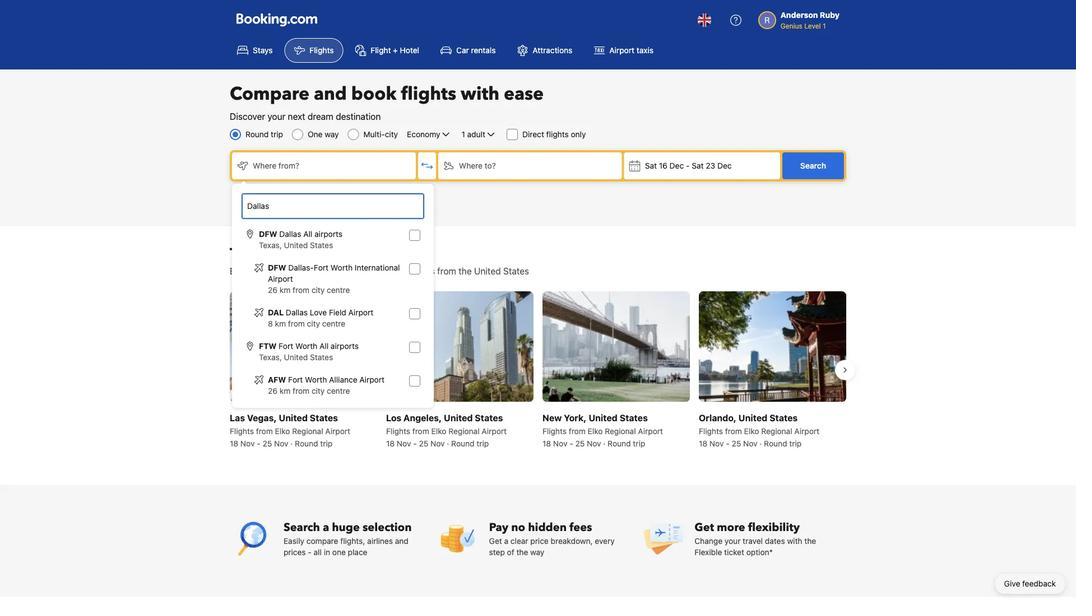 Task type: locate. For each thing, give the bounding box(es) containing it.
and
[[314, 82, 347, 106], [395, 537, 409, 546]]

texas,
[[259, 241, 282, 250], [259, 353, 282, 362]]

1 horizontal spatial the
[[517, 548, 528, 557]]

· for vegas,
[[291, 439, 293, 448]]

and down selection
[[395, 537, 409, 546]]

all inside ftw fort worth all airports texas, united states
[[320, 342, 329, 351]]

flights up economy
[[401, 82, 457, 106]]

1 vertical spatial fort
[[279, 342, 293, 351]]

1 18 from the left
[[230, 439, 238, 448]]

1 vertical spatial 1
[[462, 130, 465, 139]]

3 25 from the left
[[576, 439, 585, 448]]

hidden
[[528, 520, 567, 535]]

1 vertical spatial the
[[805, 537, 817, 546]]

orlando, united states image
[[699, 292, 847, 402]]

states inside dfw dallas all airports texas, united states
[[310, 241, 333, 250]]

the
[[459, 266, 472, 277], [805, 537, 817, 546], [517, 548, 528, 557]]

25 down vegas,
[[263, 439, 272, 448]]

fort inside dallas-fort worth international airport
[[314, 263, 329, 273]]

0 horizontal spatial your
[[268, 111, 286, 122]]

1 where from the left
[[253, 161, 277, 170]]

and inside compare and book flights with ease discover your next dream destination
[[314, 82, 347, 106]]

stays link
[[228, 38, 282, 63]]

city down ftw fort worth all airports texas, united states in the left of the page
[[312, 387, 325, 396]]

0 horizontal spatial flights
[[253, 266, 278, 277]]

18 down las
[[230, 439, 238, 448]]

18 down new
[[543, 439, 551, 448]]

18 inside new york, united states flights from elko regional airport 18 nov - 25 nov · round trip
[[543, 439, 551, 448]]

· inside las vegas, united states flights from elko regional airport 18 nov - 25 nov · round trip
[[291, 439, 293, 448]]

1 horizontal spatial dec
[[718, 161, 732, 170]]

1 vertical spatial flights
[[547, 130, 569, 139]]

0 vertical spatial with
[[461, 82, 500, 106]]

flights for los angeles, united states
[[386, 427, 411, 436]]

las vegas, united states flights from elko regional airport 18 nov - 25 nov · round trip
[[230, 413, 351, 448]]

flights left to
[[253, 266, 278, 277]]

flights
[[310, 46, 334, 55], [230, 427, 254, 436], [386, 427, 411, 436], [543, 427, 567, 436], [699, 427, 723, 436]]

regional inside the los angeles, united states flights from elko regional airport 18 nov - 25 nov · round trip
[[449, 427, 480, 436]]

las vegas, united states image
[[230, 292, 377, 402]]

2 vertical spatial km
[[280, 387, 291, 396]]

get up step on the left bottom of the page
[[489, 537, 502, 546]]

0 horizontal spatial sat
[[645, 161, 657, 170]]

6 nov from the left
[[587, 439, 601, 448]]

huge
[[332, 520, 360, 535]]

2 elko from the left
[[432, 427, 447, 436]]

worth left alliance
[[305, 375, 327, 385]]

city down love
[[307, 319, 320, 329]]

3 nov from the left
[[397, 439, 411, 448]]

dates
[[765, 537, 785, 546]]

4 nov from the left
[[431, 439, 445, 448]]

km right 8
[[275, 319, 286, 329]]

rentals
[[471, 46, 496, 55]]

1 vertical spatial and
[[395, 537, 409, 546]]

1 adult
[[462, 130, 486, 139]]

0 horizontal spatial all
[[304, 230, 313, 239]]

1 left adult
[[462, 130, 465, 139]]

all
[[314, 548, 322, 557]]

cities
[[291, 244, 325, 263]]

united inside new york, united states flights from elko regional airport 18 nov - 25 nov · round trip
[[589, 413, 618, 423]]

2 texas, from the top
[[259, 353, 282, 362]]

km down afw
[[280, 387, 291, 396]]

the right travellers
[[459, 266, 472, 277]]

a right to
[[291, 266, 296, 277]]

26 up dal
[[268, 286, 278, 295]]

compare
[[307, 537, 338, 546]]

3 · from the left
[[604, 439, 606, 448]]

1 vertical spatial km
[[275, 319, 286, 329]]

from down ftw fort worth all airports texas, united states in the left of the page
[[293, 387, 310, 396]]

dfw up trending
[[259, 230, 277, 239]]

1 vertical spatial with
[[379, 266, 396, 277]]

from right 8
[[288, 319, 305, 329]]

direct
[[523, 130, 544, 139]]

centre down dallas-fort worth international airport
[[327, 286, 350, 295]]

all down dal dallas love field airport 8 km from city centre at bottom
[[320, 342, 329, 351]]

with inside get more flexibility change your travel dates with the flexible ticket option*
[[788, 537, 803, 546]]

2 horizontal spatial a
[[504, 537, 509, 546]]

fort inside ftw fort worth all airports texas, united states
[[279, 342, 293, 351]]

easily
[[284, 537, 305, 546]]

2 · from the left
[[447, 439, 449, 448]]

2 vertical spatial fort
[[288, 375, 303, 385]]

26 inside afw fort worth alliance airport 26 km from city centre
[[268, 387, 278, 396]]

where for where to?
[[459, 161, 483, 170]]

dfw for dfw
[[268, 263, 286, 273]]

0 vertical spatial flights
[[401, 82, 457, 106]]

1 elko from the left
[[275, 427, 290, 436]]

4 25 from the left
[[732, 439, 742, 448]]

7 nov from the left
[[710, 439, 724, 448]]

your up ticket
[[725, 537, 741, 546]]

flights link
[[285, 38, 343, 63]]

1 regional from the left
[[292, 427, 323, 436]]

afw
[[268, 375, 286, 385]]

18 down los
[[386, 439, 395, 448]]

sat
[[645, 161, 657, 170], [692, 161, 704, 170]]

airport taxis
[[610, 46, 654, 55]]

0 vertical spatial worth
[[331, 263, 353, 273]]

0 horizontal spatial search
[[284, 520, 320, 535]]

0 vertical spatial a
[[291, 266, 296, 277]]

dfw inside dfw dallas all airports texas, united states
[[259, 230, 277, 239]]

texas, down ftw
[[259, 353, 282, 362]]

the inside trending cities book flights to a destination popular with travellers from the united states
[[459, 266, 472, 277]]

worth inside dallas-fort worth international airport
[[331, 263, 353, 273]]

los
[[386, 413, 402, 423]]

flights inside orlando, united states flights from elko regional airport 18 nov - 25 nov · round trip
[[699, 427, 723, 436]]

2 25 from the left
[[419, 439, 429, 448]]

round inside new york, united states flights from elko regional airport 18 nov - 25 nov · round trip
[[608, 439, 631, 448]]

airport inside las vegas, united states flights from elko regional airport 18 nov - 25 nov · round trip
[[326, 427, 351, 436]]

regional for york,
[[605, 427, 636, 436]]

where from? button
[[232, 153, 416, 179]]

elko for angeles,
[[432, 427, 447, 436]]

regional inside orlando, united states flights from elko regional airport 18 nov - 25 nov · round trip
[[762, 427, 793, 436]]

a inside the search a huge selection easily compare flights, airlines and prices - all in one place
[[323, 520, 329, 535]]

0 horizontal spatial 1
[[462, 130, 465, 139]]

1 vertical spatial centre
[[322, 319, 346, 329]]

- left all
[[308, 548, 312, 557]]

- down orlando,
[[726, 439, 730, 448]]

all up cities at the top
[[304, 230, 313, 239]]

search
[[801, 161, 827, 170], [284, 520, 320, 535]]

dec right 16
[[670, 161, 684, 170]]

2 vertical spatial flights
[[253, 266, 278, 277]]

and up dream
[[314, 82, 347, 106]]

1 vertical spatial destination
[[298, 266, 343, 277]]

fort for ftw
[[279, 342, 293, 351]]

multi-
[[364, 130, 385, 139]]

airports inside dfw dallas all airports texas, united states
[[315, 230, 343, 239]]

a
[[291, 266, 296, 277], [323, 520, 329, 535], [504, 537, 509, 546]]

25 for angeles,
[[419, 439, 429, 448]]

- down york,
[[570, 439, 574, 448]]

4 · from the left
[[760, 439, 762, 448]]

centre down field on the bottom left of the page
[[322, 319, 346, 329]]

round
[[246, 130, 269, 139], [295, 439, 318, 448], [452, 439, 475, 448], [608, 439, 631, 448], [764, 439, 788, 448]]

where inside popup button
[[253, 161, 277, 170]]

1 horizontal spatial all
[[320, 342, 329, 351]]

where left from?
[[253, 161, 277, 170]]

way inside pay no hidden fees get a clear price breakdown, every step of the way
[[531, 548, 545, 557]]

18 for las vegas, united states
[[230, 439, 238, 448]]

1 · from the left
[[291, 439, 293, 448]]

sat left 23
[[692, 161, 704, 170]]

8 nov from the left
[[744, 439, 758, 448]]

attractions
[[533, 46, 573, 55]]

trip for las
[[320, 439, 333, 448]]

km down to
[[280, 286, 291, 295]]

flights for and
[[401, 82, 457, 106]]

where for where from?
[[253, 161, 277, 170]]

from inside trending cities book flights to a destination popular with travellers from the united states
[[438, 266, 457, 277]]

25 down orlando,
[[732, 439, 742, 448]]

texas, inside dfw dallas all airports texas, united states
[[259, 241, 282, 250]]

1 vertical spatial airports
[[331, 342, 359, 351]]

your left the next
[[268, 111, 286, 122]]

elko inside the los angeles, united states flights from elko regional airport 18 nov - 25 nov · round trip
[[432, 427, 447, 436]]

dallas inside dfw dallas all airports texas, united states
[[279, 230, 301, 239]]

from down york,
[[569, 427, 586, 436]]

destination
[[336, 111, 381, 122], [298, 266, 343, 277]]

2 horizontal spatial with
[[788, 537, 803, 546]]

airport inside dal dallas love field airport 8 km from city centre
[[349, 308, 374, 317]]

0 vertical spatial and
[[314, 82, 347, 106]]

from inside afw fort worth alliance airport 26 km from city centre
[[293, 387, 310, 396]]

with right dates
[[788, 537, 803, 546]]

flights inside new york, united states flights from elko regional airport 18 nov - 25 nov · round trip
[[543, 427, 567, 436]]

where
[[253, 161, 277, 170], [459, 161, 483, 170]]

fort for afw
[[288, 375, 303, 385]]

0 horizontal spatial and
[[314, 82, 347, 106]]

worth for alliance
[[305, 375, 327, 385]]

region containing las vegas, united states
[[221, 287, 856, 454]]

Airport or city text field
[[246, 200, 420, 213]]

2 horizontal spatial the
[[805, 537, 817, 546]]

from down orlando,
[[726, 427, 742, 436]]

0 vertical spatial get
[[695, 520, 714, 535]]

25 for vegas,
[[263, 439, 272, 448]]

2 regional from the left
[[449, 427, 480, 436]]

dfw down trending
[[268, 263, 286, 273]]

· inside orlando, united states flights from elko regional airport 18 nov - 25 nov · round trip
[[760, 439, 762, 448]]

dec
[[670, 161, 684, 170], [718, 161, 732, 170]]

book
[[352, 82, 397, 106]]

0 vertical spatial dallas
[[279, 230, 301, 239]]

from down vegas,
[[256, 427, 273, 436]]

city
[[385, 130, 398, 139], [312, 286, 325, 295], [307, 319, 320, 329], [312, 387, 325, 396]]

0 vertical spatial texas,
[[259, 241, 282, 250]]

· inside the los angeles, united states flights from elko regional airport 18 nov - 25 nov · round trip
[[447, 439, 449, 448]]

car rentals link
[[431, 38, 506, 63]]

flights inside trending cities book flights to a destination popular with travellers from the united states
[[253, 266, 278, 277]]

round inside the los angeles, united states flights from elko regional airport 18 nov - 25 nov · round trip
[[452, 439, 475, 448]]

booking.com logo image
[[237, 13, 317, 27], [237, 13, 317, 27]]

one way
[[308, 130, 339, 139]]

3 elko from the left
[[588, 427, 603, 436]]

a inside trending cities book flights to a destination popular with travellers from the united states
[[291, 266, 296, 277]]

nov
[[241, 439, 255, 448], [274, 439, 289, 448], [397, 439, 411, 448], [431, 439, 445, 448], [553, 439, 568, 448], [587, 439, 601, 448], [710, 439, 724, 448], [744, 439, 758, 448]]

airport inside afw fort worth alliance airport 26 km from city centre
[[360, 375, 385, 385]]

flights inside compare and book flights with ease discover your next dream destination
[[401, 82, 457, 106]]

km inside dal dallas love field airport 8 km from city centre
[[275, 319, 286, 329]]

with up the 1 adult popup button
[[461, 82, 500, 106]]

worth inside ftw fort worth all airports texas, united states
[[296, 342, 318, 351]]

km inside afw fort worth alliance airport 26 km from city centre
[[280, 387, 291, 396]]

dallas
[[279, 230, 301, 239], [286, 308, 308, 317]]

give
[[1005, 580, 1021, 589]]

0 vertical spatial your
[[268, 111, 286, 122]]

2 18 from the left
[[386, 439, 395, 448]]

dal
[[268, 308, 284, 317]]

from down angeles,
[[413, 427, 429, 436]]

trip
[[271, 130, 283, 139], [320, 439, 333, 448], [477, 439, 489, 448], [633, 439, 646, 448], [790, 439, 802, 448]]

compare and book flights with ease discover your next dream destination
[[230, 82, 544, 122]]

1 vertical spatial get
[[489, 537, 502, 546]]

1 vertical spatial 26
[[268, 387, 278, 396]]

4 18 from the left
[[699, 439, 708, 448]]

0 horizontal spatial with
[[379, 266, 396, 277]]

1 vertical spatial worth
[[296, 342, 318, 351]]

25 inside the los angeles, united states flights from elko regional airport 18 nov - 25 nov · round trip
[[419, 439, 429, 448]]

get up change
[[695, 520, 714, 535]]

2 vertical spatial a
[[504, 537, 509, 546]]

- inside new york, united states flights from elko regional airport 18 nov - 25 nov · round trip
[[570, 439, 574, 448]]

use enter to select airport and spacebar to add another one element
[[241, 224, 425, 435]]

flights
[[401, 82, 457, 106], [547, 130, 569, 139], [253, 266, 278, 277]]

las
[[230, 413, 245, 423]]

way
[[325, 130, 339, 139], [531, 548, 545, 557]]

international
[[355, 263, 400, 273]]

- down angeles,
[[413, 439, 417, 448]]

a up compare
[[323, 520, 329, 535]]

hotel
[[400, 46, 420, 55]]

way right one at the top
[[325, 130, 339, 139]]

dec right 23
[[718, 161, 732, 170]]

- inside las vegas, united states flights from elko regional airport 18 nov - 25 nov · round trip
[[257, 439, 261, 448]]

1 texas, from the top
[[259, 241, 282, 250]]

0 horizontal spatial get
[[489, 537, 502, 546]]

1 vertical spatial a
[[323, 520, 329, 535]]

1 vertical spatial all
[[320, 342, 329, 351]]

0 vertical spatial fort
[[314, 263, 329, 273]]

from inside new york, united states flights from elko regional airport 18 nov - 25 nov · round trip
[[569, 427, 586, 436]]

25 inside new york, united states flights from elko regional airport 18 nov - 25 nov · round trip
[[576, 439, 585, 448]]

change
[[695, 537, 723, 546]]

destination inside compare and book flights with ease discover your next dream destination
[[336, 111, 381, 122]]

25 down york,
[[576, 439, 585, 448]]

destination down cities at the top
[[298, 266, 343, 277]]

flights for las vegas, united states
[[230, 427, 254, 436]]

your
[[268, 111, 286, 122], [725, 537, 741, 546]]

0 vertical spatial all
[[304, 230, 313, 239]]

fort right ftw
[[279, 342, 293, 351]]

dallas-fort worth international airport
[[268, 263, 400, 284]]

worth inside afw fort worth alliance airport 26 km from city centre
[[305, 375, 327, 385]]

centre down alliance
[[327, 387, 350, 396]]

clear
[[511, 537, 529, 546]]

18 inside the los angeles, united states flights from elko regional airport 18 nov - 25 nov · round trip
[[386, 439, 395, 448]]

city up love
[[312, 286, 325, 295]]

1 vertical spatial your
[[725, 537, 741, 546]]

1 25 from the left
[[263, 439, 272, 448]]

2 vertical spatial centre
[[327, 387, 350, 396]]

0 horizontal spatial dec
[[670, 161, 684, 170]]

+
[[393, 46, 398, 55]]

0 vertical spatial the
[[459, 266, 472, 277]]

states
[[310, 241, 333, 250], [504, 266, 529, 277], [310, 353, 333, 362], [310, 413, 338, 423], [475, 413, 503, 423], [620, 413, 648, 423], [770, 413, 798, 423]]

1 horizontal spatial search
[[801, 161, 827, 170]]

4 regional from the left
[[762, 427, 793, 436]]

dallas for dallas
[[279, 230, 301, 239]]

flights left only
[[547, 130, 569, 139]]

where left to?
[[459, 161, 483, 170]]

1 vertical spatial texas,
[[259, 353, 282, 362]]

0 vertical spatial dfw
[[259, 230, 277, 239]]

travel
[[743, 537, 763, 546]]

centre inside dal dallas love field airport 8 km from city centre
[[322, 319, 346, 329]]

united inside las vegas, united states flights from elko regional airport 18 nov - 25 nov · round trip
[[279, 413, 308, 423]]

flights inside las vegas, united states flights from elko regional airport 18 nov - 25 nov · round trip
[[230, 427, 254, 436]]

- down vegas,
[[257, 439, 261, 448]]

get inside pay no hidden fees get a clear price breakdown, every step of the way
[[489, 537, 502, 546]]

1 vertical spatial dallas
[[286, 308, 308, 317]]

region
[[221, 287, 856, 454]]

1 right level
[[823, 22, 826, 30]]

dallas up cities at the top
[[279, 230, 301, 239]]

flexibility
[[748, 520, 800, 535]]

km
[[280, 286, 291, 295], [275, 319, 286, 329], [280, 387, 291, 396]]

from right travellers
[[438, 266, 457, 277]]

1 vertical spatial way
[[531, 548, 545, 557]]

2 vertical spatial the
[[517, 548, 528, 557]]

0 horizontal spatial where
[[253, 161, 277, 170]]

fort down cities at the top
[[314, 263, 329, 273]]

1 horizontal spatial and
[[395, 537, 409, 546]]

texas, inside ftw fort worth all airports texas, united states
[[259, 353, 282, 362]]

destination up multi-
[[336, 111, 381, 122]]

0 vertical spatial 26
[[268, 286, 278, 295]]

5 nov from the left
[[553, 439, 568, 448]]

1 horizontal spatial with
[[461, 82, 500, 106]]

1 horizontal spatial your
[[725, 537, 741, 546]]

texas, up to
[[259, 241, 282, 250]]

one
[[332, 548, 346, 557]]

18
[[230, 439, 238, 448], [386, 439, 395, 448], [543, 439, 551, 448], [699, 439, 708, 448]]

2 26 from the top
[[268, 387, 278, 396]]

place
[[348, 548, 368, 557]]

2 vertical spatial with
[[788, 537, 803, 546]]

1 26 from the top
[[268, 286, 278, 295]]

4 elko from the left
[[745, 427, 760, 436]]

1 horizontal spatial way
[[531, 548, 545, 557]]

flights for cities
[[253, 266, 278, 277]]

25 down angeles,
[[419, 439, 429, 448]]

united inside orlando, united states flights from elko regional airport 18 nov - 25 nov · round trip
[[739, 413, 768, 423]]

2 vertical spatial worth
[[305, 375, 327, 385]]

1 dec from the left
[[670, 161, 684, 170]]

0 horizontal spatial the
[[459, 266, 472, 277]]

states inside new york, united states flights from elko regional airport 18 nov - 25 nov · round trip
[[620, 413, 648, 423]]

1 horizontal spatial sat
[[692, 161, 704, 170]]

airlines
[[367, 537, 393, 546]]

with right popular
[[379, 266, 396, 277]]

flights inside the los angeles, united states flights from elko regional airport 18 nov - 25 nov · round trip
[[386, 427, 411, 436]]

1 vertical spatial dfw
[[268, 263, 286, 273]]

dallas inside dal dallas love field airport 8 km from city centre
[[286, 308, 308, 317]]

a up of
[[504, 537, 509, 546]]

the right dates
[[805, 537, 817, 546]]

25 inside las vegas, united states flights from elko regional airport 18 nov - 25 nov · round trip
[[263, 439, 272, 448]]

united inside ftw fort worth all airports texas, united states
[[284, 353, 308, 362]]

1 horizontal spatial a
[[323, 520, 329, 535]]

0 vertical spatial way
[[325, 130, 339, 139]]

dallas right dal
[[286, 308, 308, 317]]

fort for dallas-
[[314, 263, 329, 273]]

26 down afw
[[268, 387, 278, 396]]

all
[[304, 230, 313, 239], [320, 342, 329, 351]]

dfw dallas all airports texas, united states
[[259, 230, 343, 250]]

0 vertical spatial 1
[[823, 22, 826, 30]]

elko inside orlando, united states flights from elko regional airport 18 nov - 25 nov · round trip
[[745, 427, 760, 436]]

1 horizontal spatial 1
[[823, 22, 826, 30]]

airports up cities at the top
[[315, 230, 343, 239]]

3 regional from the left
[[605, 427, 636, 436]]

where inside dropdown button
[[459, 161, 483, 170]]

1 sat from the left
[[645, 161, 657, 170]]

1 horizontal spatial where
[[459, 161, 483, 170]]

popular
[[345, 266, 376, 277]]

fort inside afw fort worth alliance airport 26 km from city centre
[[288, 375, 303, 385]]

worth down dal dallas love field airport 8 km from city centre at bottom
[[296, 342, 318, 351]]

regional inside las vegas, united states flights from elko regional airport 18 nov - 25 nov · round trip
[[292, 427, 323, 436]]

18 down orlando,
[[699, 439, 708, 448]]

states inside trending cities book flights to a destination popular with travellers from the united states
[[504, 266, 529, 277]]

airports
[[315, 230, 343, 239], [331, 342, 359, 351]]

sat left 16
[[645, 161, 657, 170]]

dfw
[[259, 230, 277, 239], [268, 263, 286, 273]]

worth left "international"
[[331, 263, 353, 273]]

from inside las vegas, united states flights from elko regional airport 18 nov - 25 nov · round trip
[[256, 427, 273, 436]]

0 horizontal spatial a
[[291, 266, 296, 277]]

18 inside las vegas, united states flights from elko regional airport 18 nov - 25 nov · round trip
[[230, 439, 238, 448]]

trip inside las vegas, united states flights from elko regional airport 18 nov - 25 nov · round trip
[[320, 439, 333, 448]]

trip inside new york, united states flights from elko regional airport 18 nov - 25 nov · round trip
[[633, 439, 646, 448]]

km for afw
[[280, 387, 291, 396]]

0 vertical spatial search
[[801, 161, 827, 170]]

16
[[659, 161, 668, 170]]

centre for alliance
[[327, 387, 350, 396]]

1 horizontal spatial flights
[[401, 82, 457, 106]]

- left 23
[[686, 161, 690, 170]]

elko
[[275, 427, 290, 436], [432, 427, 447, 436], [588, 427, 603, 436], [745, 427, 760, 436]]

0 horizontal spatial way
[[325, 130, 339, 139]]

1 vertical spatial search
[[284, 520, 320, 535]]

1 horizontal spatial get
[[695, 520, 714, 535]]

2 where from the left
[[459, 161, 483, 170]]

0 vertical spatial airports
[[315, 230, 343, 239]]

fort right afw
[[288, 375, 303, 385]]

the down 'clear'
[[517, 548, 528, 557]]

-
[[686, 161, 690, 170], [257, 439, 261, 448], [413, 439, 417, 448], [570, 439, 574, 448], [726, 439, 730, 448], [308, 548, 312, 557]]

prices
[[284, 548, 306, 557]]

airports up alliance
[[331, 342, 359, 351]]

- inside orlando, united states flights from elko regional airport 18 nov - 25 nov · round trip
[[726, 439, 730, 448]]

states inside the los angeles, united states flights from elko regional airport 18 nov - 25 nov · round trip
[[475, 413, 503, 423]]

way down price
[[531, 548, 545, 557]]

3 18 from the left
[[543, 439, 551, 448]]

elko inside new york, united states flights from elko regional airport 18 nov - 25 nov · round trip
[[588, 427, 603, 436]]

0 vertical spatial destination
[[336, 111, 381, 122]]

fort
[[314, 263, 329, 273], [279, 342, 293, 351], [288, 375, 303, 385]]



Task type: vqa. For each thing, say whether or not it's contained in the screenshot.
Converted
no



Task type: describe. For each thing, give the bounding box(es) containing it.
more
[[717, 520, 746, 535]]

to
[[280, 266, 289, 277]]

trip for new
[[633, 439, 646, 448]]

states inside ftw fort worth all airports texas, united states
[[310, 353, 333, 362]]

elko for vegas,
[[275, 427, 290, 436]]

centre for field
[[322, 319, 346, 329]]

states inside orlando, united states flights from elko regional airport 18 nov - 25 nov · round trip
[[770, 413, 798, 423]]

airports inside ftw fort worth all airports texas, united states
[[331, 342, 359, 351]]

airport taxis link
[[585, 38, 663, 63]]

get more flexibility change your travel dates with the flexible ticket option*
[[695, 520, 817, 557]]

alliance
[[329, 375, 358, 385]]

angeles,
[[404, 413, 442, 423]]

all inside dfw dallas all airports texas, united states
[[304, 230, 313, 239]]

trending cities book flights to a destination popular with travellers from the united states
[[230, 244, 529, 277]]

18 for new york, united states
[[543, 439, 551, 448]]

worth for international
[[331, 263, 353, 273]]

direct flights only
[[523, 130, 586, 139]]

give feedback
[[1005, 580, 1057, 589]]

level
[[805, 22, 821, 30]]

8
[[268, 319, 273, 329]]

feedback
[[1023, 580, 1057, 589]]

18 inside orlando, united states flights from elko regional airport 18 nov - 25 nov · round trip
[[699, 439, 708, 448]]

orlando, united states flights from elko regional airport 18 nov - 25 nov · round trip
[[699, 413, 820, 448]]

from?
[[279, 161, 299, 170]]

economy
[[407, 130, 440, 139]]

discover
[[230, 111, 265, 122]]

from inside orlando, united states flights from elko regional airport 18 nov - 25 nov · round trip
[[726, 427, 742, 436]]

fees
[[570, 520, 592, 535]]

2 horizontal spatial flights
[[547, 130, 569, 139]]

a for pay
[[504, 537, 509, 546]]

car rentals
[[457, 46, 496, 55]]

your inside get more flexibility change your travel dates with the flexible ticket option*
[[725, 537, 741, 546]]

23
[[706, 161, 716, 170]]

flights inside the flights link
[[310, 46, 334, 55]]

anderson
[[781, 10, 818, 20]]

get inside get more flexibility change your travel dates with the flexible ticket option*
[[695, 520, 714, 535]]

search for search a huge selection easily compare flights, airlines and prices - all in one place
[[284, 520, 320, 535]]

breakdown,
[[551, 537, 593, 546]]

1 inside anderson ruby genius level 1
[[823, 22, 826, 30]]

afw fort worth alliance airport 26 km from city centre
[[268, 375, 385, 396]]

- inside the search a huge selection easily compare flights, airlines and prices - all in one place
[[308, 548, 312, 557]]

search button
[[783, 153, 845, 179]]

round for los
[[452, 439, 475, 448]]

a for trending
[[291, 266, 296, 277]]

adult
[[467, 130, 486, 139]]

2 sat from the left
[[692, 161, 704, 170]]

26 km from city centre
[[268, 286, 350, 295]]

2 nov from the left
[[274, 439, 289, 448]]

from down "dallas-"
[[293, 286, 310, 295]]

your inside compare and book flights with ease discover your next dream destination
[[268, 111, 286, 122]]

round inside orlando, united states flights from elko regional airport 18 nov - 25 nov · round trip
[[764, 439, 788, 448]]

give feedback button
[[996, 574, 1065, 594]]

united inside dfw dallas all airports texas, united states
[[284, 241, 308, 250]]

book
[[230, 266, 251, 277]]

pay
[[489, 520, 509, 535]]

travellers
[[398, 266, 435, 277]]

1 nov from the left
[[241, 439, 255, 448]]

york,
[[564, 413, 587, 423]]

flights,
[[341, 537, 365, 546]]

0 vertical spatial centre
[[327, 286, 350, 295]]

airport inside orlando, united states flights from elko regional airport 18 nov - 25 nov · round trip
[[795, 427, 820, 436]]

· for angeles,
[[447, 439, 449, 448]]

worth for all
[[296, 342, 318, 351]]

airport inside new york, united states flights from elko regional airport 18 nov - 25 nov · round trip
[[638, 427, 663, 436]]

ftw fort worth all airports texas, united states
[[259, 342, 359, 362]]

new york, united states image
[[543, 292, 690, 402]]

flexible
[[695, 548, 722, 557]]

from inside the los angeles, united states flights from elko regional airport 18 nov - 25 nov · round trip
[[413, 427, 429, 436]]

los angeles, united states image
[[386, 292, 534, 402]]

where from?
[[253, 161, 299, 170]]

elko for york,
[[588, 427, 603, 436]]

airport inside dallas-fort worth international airport
[[268, 275, 293, 284]]

pay no hidden fees get a clear price breakdown, every step of the way
[[489, 520, 615, 557]]

no
[[512, 520, 526, 535]]

with inside compare and book flights with ease discover your next dream destination
[[461, 82, 500, 106]]

18 for los angeles, united states
[[386, 439, 395, 448]]

the inside get more flexibility change your travel dates with the flexible ticket option*
[[805, 537, 817, 546]]

25 for york,
[[576, 439, 585, 448]]

states inside las vegas, united states flights from elko regional airport 18 nov - 25 nov · round trip
[[310, 413, 338, 423]]

1 adult button
[[461, 128, 498, 141]]

selection
[[363, 520, 412, 535]]

of
[[507, 548, 515, 557]]

united inside trending cities book flights to a destination popular with travellers from the united states
[[474, 266, 501, 277]]

next
[[288, 111, 305, 122]]

orlando,
[[699, 413, 737, 423]]

25 inside orlando, united states flights from elko regional airport 18 nov - 25 nov · round trip
[[732, 439, 742, 448]]

flight + hotel
[[371, 46, 420, 55]]

regional for angeles,
[[449, 427, 480, 436]]

city left economy
[[385, 130, 398, 139]]

- inside the los angeles, united states flights from elko regional airport 18 nov - 25 nov · round trip
[[413, 439, 417, 448]]

dream
[[308, 111, 334, 122]]

round for las
[[295, 439, 318, 448]]

love
[[310, 308, 327, 317]]

regional for vegas,
[[292, 427, 323, 436]]

trip for los
[[477, 439, 489, 448]]

in
[[324, 548, 330, 557]]

where to? button
[[438, 153, 622, 179]]

ticket
[[725, 548, 745, 557]]

trip inside orlando, united states flights from elko regional airport 18 nov - 25 nov · round trip
[[790, 439, 802, 448]]

sat 16 dec - sat 23 dec button
[[625, 153, 781, 179]]

ruby
[[820, 10, 840, 20]]

city inside afw fort worth alliance airport 26 km from city centre
[[312, 387, 325, 396]]

ftw
[[259, 342, 277, 351]]

ease
[[504, 82, 544, 106]]

dallas-
[[288, 263, 314, 273]]

km for dal
[[275, 319, 286, 329]]

stays
[[253, 46, 273, 55]]

destination inside trending cities book flights to a destination popular with travellers from the united states
[[298, 266, 343, 277]]

and inside the search a huge selection easily compare flights, airlines and prices - all in one place
[[395, 537, 409, 546]]

united inside the los angeles, united states flights from elko regional airport 18 nov - 25 nov · round trip
[[444, 413, 473, 423]]

new york, united states flights from elko regional airport 18 nov - 25 nov · round trip
[[543, 413, 663, 448]]

· for york,
[[604, 439, 606, 448]]

flight + hotel link
[[346, 38, 429, 63]]

trending
[[230, 244, 288, 263]]

only
[[571, 130, 586, 139]]

taxis
[[637, 46, 654, 55]]

vegas,
[[247, 413, 277, 423]]

genius
[[781, 22, 803, 30]]

round trip
[[246, 130, 283, 139]]

search a huge selection easily compare flights, airlines and prices - all in one place
[[284, 520, 412, 557]]

dallas for dallas love field airport
[[286, 308, 308, 317]]

los angeles, united states flights from elko regional airport 18 nov - 25 nov · round trip
[[386, 413, 507, 448]]

car
[[457, 46, 469, 55]]

field
[[329, 308, 346, 317]]

city inside dal dallas love field airport 8 km from city centre
[[307, 319, 320, 329]]

1 inside popup button
[[462, 130, 465, 139]]

dfw for dfw dallas all airports texas, united states
[[259, 230, 277, 239]]

2 dec from the left
[[718, 161, 732, 170]]

one
[[308, 130, 323, 139]]

search for search
[[801, 161, 827, 170]]

- inside dropdown button
[[686, 161, 690, 170]]

0 vertical spatial km
[[280, 286, 291, 295]]

price
[[531, 537, 549, 546]]

step
[[489, 548, 505, 557]]

every
[[595, 537, 615, 546]]

airport inside the los angeles, united states flights from elko regional airport 18 nov - 25 nov · round trip
[[482, 427, 507, 436]]

anderson ruby genius level 1
[[781, 10, 840, 30]]

round for new
[[608, 439, 631, 448]]

flights for new york, united states
[[543, 427, 567, 436]]

the inside pay no hidden fees get a clear price breakdown, every step of the way
[[517, 548, 528, 557]]

from inside dal dallas love field airport 8 km from city centre
[[288, 319, 305, 329]]

dal dallas love field airport 8 km from city centre
[[268, 308, 374, 329]]

with inside trending cities book flights to a destination popular with travellers from the united states
[[379, 266, 396, 277]]



